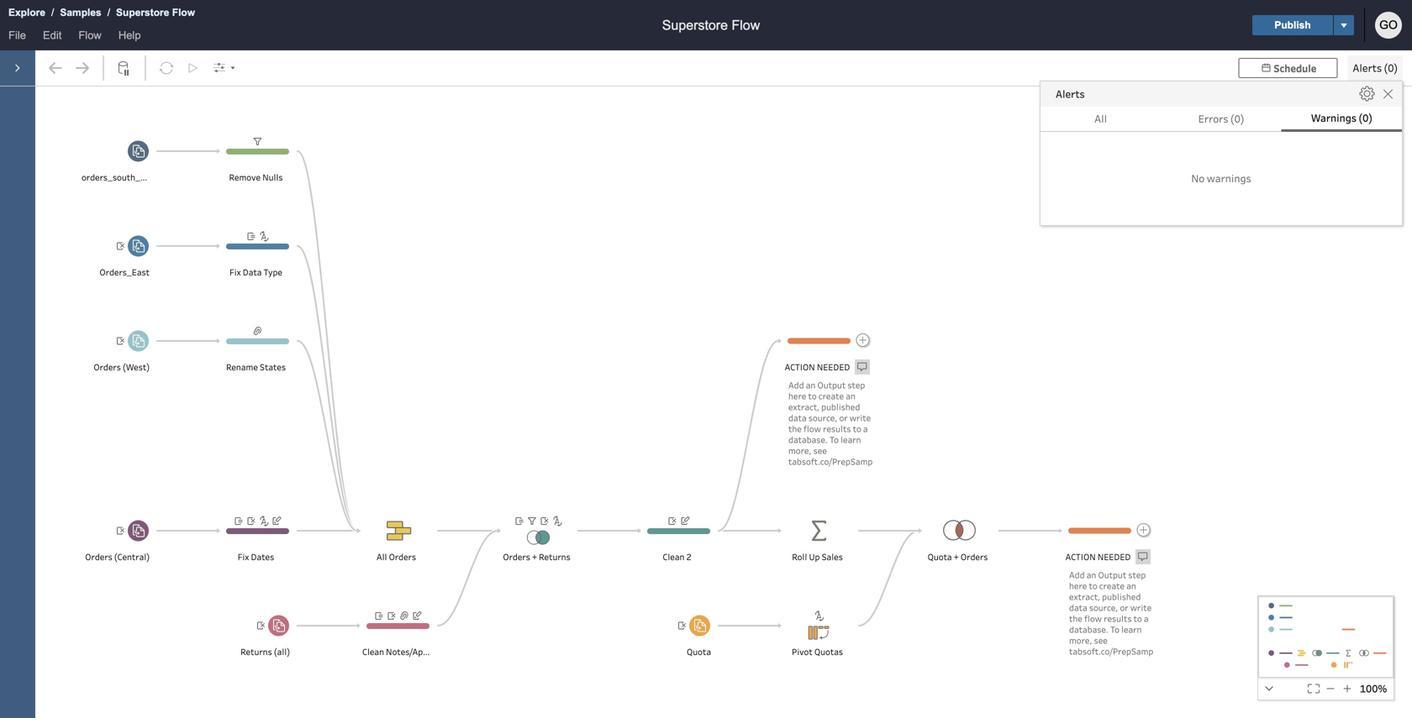 Task type: describe. For each thing, give the bounding box(es) containing it.
file
[[8, 29, 26, 42]]

2 / from the left
[[107, 7, 110, 18]]

2
[[686, 551, 691, 563]]

1 vertical spatial learn
[[1121, 624, 1142, 636]]

up
[[809, 551, 820, 563]]

returns (all)
[[241, 646, 290, 658]]

0 horizontal spatial published
[[821, 401, 860, 413]]

warnings (0)
[[1311, 111, 1373, 125]]

1 horizontal spatial here
[[1069, 580, 1087, 592]]

edit
[[43, 29, 62, 42]]

explore / samples / superstore flow
[[8, 7, 195, 18]]

1 horizontal spatial a
[[1144, 613, 1149, 625]]

0 horizontal spatial action
[[785, 361, 815, 373]]

all orders
[[377, 551, 416, 563]]

1 horizontal spatial or
[[1120, 602, 1129, 614]]

1 horizontal spatial flow
[[172, 7, 195, 18]]

1 / from the left
[[51, 7, 54, 18]]

fix data type
[[230, 266, 282, 278]]

undo image
[[43, 55, 68, 81]]

0 vertical spatial write
[[850, 412, 871, 424]]

2 horizontal spatial flow
[[732, 18, 760, 33]]

1 horizontal spatial see
[[1094, 635, 1108, 647]]

superstore flow
[[662, 18, 760, 33]]

add an output step to run the flow image
[[181, 55, 206, 81]]

1 vertical spatial results
[[1104, 613, 1132, 625]]

0 horizontal spatial tabsoft.co/prepsamp
[[789, 456, 873, 468]]

redo image
[[70, 55, 95, 81]]

clean 2
[[663, 551, 691, 563]]

nulls
[[262, 171, 283, 183]]

orders for orders (central)
[[85, 551, 112, 563]]

1 horizontal spatial write
[[1130, 602, 1152, 614]]

1 vertical spatial to
[[1111, 624, 1120, 636]]

data
[[243, 266, 262, 278]]

warnings
[[1311, 111, 1357, 125]]

0 vertical spatial more,
[[789, 445, 812, 457]]

dates
[[251, 551, 274, 563]]

0 vertical spatial create
[[819, 390, 844, 402]]

edit button
[[34, 26, 70, 50]]

1 vertical spatial output
[[1098, 570, 1127, 581]]

roll up sales
[[792, 551, 843, 563]]

1 vertical spatial add
[[1069, 570, 1085, 581]]

1 vertical spatial data
[[1069, 602, 1088, 614]]

clean for clean 2
[[663, 551, 685, 563]]

1 vertical spatial needed
[[1098, 551, 1131, 563]]

0 vertical spatial extract,
[[789, 401, 820, 413]]

0 vertical spatial learn
[[841, 434, 861, 446]]

publish button
[[1253, 15, 1333, 35]]

superstore flow link
[[115, 4, 196, 21]]

0 vertical spatial step
[[848, 380, 865, 391]]

errors (0)
[[1198, 112, 1244, 126]]

quota for quota + orders
[[928, 551, 952, 563]]

clean for clean notes/approver
[[362, 646, 384, 658]]

1 horizontal spatial returns
[[539, 551, 570, 563]]

notes/approver
[[386, 646, 449, 658]]

+ for orders
[[532, 551, 537, 563]]

no warnings
[[1191, 171, 1251, 185]]

fix for fix data type
[[230, 266, 241, 278]]

1 vertical spatial action
[[1066, 551, 1096, 563]]

0 horizontal spatial database.
[[789, 434, 828, 446]]

alerts for alerts
[[1056, 87, 1085, 101]]

orders for orders + returns
[[503, 551, 530, 563]]

samples link
[[59, 4, 102, 21]]

pivot quotas
[[792, 646, 843, 658]]

schedule
[[1274, 61, 1317, 75]]

orders (central)
[[85, 551, 150, 563]]

orders (west)
[[94, 361, 150, 373]]

0 vertical spatial results
[[823, 423, 851, 435]]

1 horizontal spatial step
[[1128, 570, 1146, 581]]

1 horizontal spatial the
[[1069, 613, 1083, 625]]

help button
[[110, 26, 149, 50]]

0 horizontal spatial action needed
[[785, 361, 850, 373]]

(all)
[[274, 646, 290, 658]]

explore
[[8, 7, 45, 18]]

warnings
[[1207, 171, 1251, 185]]

go
[[1380, 18, 1398, 32]]

pivot
[[792, 646, 813, 658]]

1 vertical spatial published
[[1102, 591, 1141, 603]]

0 vertical spatial needed
[[817, 361, 850, 373]]

0 vertical spatial or
[[839, 412, 848, 424]]

(0) for warnings (0)
[[1359, 111, 1373, 125]]

0 horizontal spatial flow
[[804, 423, 821, 435]]

alerts (0)
[[1353, 61, 1398, 75]]

fix for fix dates
[[238, 551, 249, 563]]



Task type: vqa. For each thing, say whether or not it's contained in the screenshot.
Choose You
no



Task type: locate. For each thing, give the bounding box(es) containing it.
roll
[[792, 551, 807, 563]]

clean notes/approver
[[362, 646, 449, 658]]

0 horizontal spatial all
[[377, 551, 387, 563]]

0 horizontal spatial returns
[[241, 646, 272, 658]]

1 horizontal spatial action needed
[[1066, 551, 1131, 563]]

(0) for alerts (0)
[[1384, 61, 1398, 75]]

0 horizontal spatial source,
[[809, 412, 838, 424]]

more,
[[789, 445, 812, 457], [1069, 635, 1092, 647]]

0 vertical spatial to
[[830, 434, 839, 446]]

0 horizontal spatial data
[[789, 412, 807, 424]]

1 horizontal spatial create
[[1099, 580, 1125, 592]]

needed
[[817, 361, 850, 373], [1098, 551, 1131, 563]]

/ up edit
[[51, 7, 54, 18]]

1 horizontal spatial superstore
[[662, 18, 728, 33]]

2 + from the left
[[954, 551, 959, 563]]

0 horizontal spatial more,
[[789, 445, 812, 457]]

all
[[1095, 112, 1107, 126], [377, 551, 387, 563]]

orders_east
[[100, 266, 150, 278]]

1 vertical spatial a
[[1144, 613, 1149, 625]]

0 horizontal spatial add
[[789, 380, 804, 391]]

publish
[[1275, 19, 1311, 31]]

fix left the 'dates'
[[238, 551, 249, 563]]

action
[[785, 361, 815, 373], [1066, 551, 1096, 563]]

no refreshes available image
[[154, 55, 179, 81]]

1 horizontal spatial data
[[1069, 602, 1088, 614]]

1 vertical spatial write
[[1130, 602, 1152, 614]]

orders for orders (west)
[[94, 361, 121, 373]]

(0) right errors
[[1231, 112, 1244, 126]]

extract,
[[789, 401, 820, 413], [1069, 591, 1100, 603]]

0 vertical spatial output
[[817, 380, 846, 391]]

0 horizontal spatial here
[[789, 390, 806, 402]]

0 vertical spatial here
[[789, 390, 806, 402]]

orders_south_2015
[[82, 171, 161, 183]]

1 vertical spatial extract,
[[1069, 591, 1100, 603]]

(0) for errors (0)
[[1231, 112, 1244, 126]]

clean
[[663, 551, 685, 563], [362, 646, 384, 658]]

1 horizontal spatial output
[[1098, 570, 1127, 581]]

0 horizontal spatial superstore
[[116, 7, 169, 18]]

returns
[[539, 551, 570, 563], [241, 646, 272, 658]]

quotas
[[814, 646, 843, 658]]

flow button
[[70, 26, 110, 50]]

learn
[[841, 434, 861, 446], [1121, 624, 1142, 636]]

type
[[264, 266, 282, 278]]

0 horizontal spatial or
[[839, 412, 848, 424]]

quota + orders
[[928, 551, 988, 563]]

tabsoft.co/prepsamp
[[789, 456, 873, 468], [1069, 646, 1154, 658]]

1 vertical spatial clean
[[362, 646, 384, 658]]

0 horizontal spatial the
[[789, 423, 802, 435]]

0 horizontal spatial flow
[[78, 29, 102, 42]]

1 horizontal spatial all
[[1095, 112, 1107, 126]]

help
[[118, 29, 141, 42]]

0 vertical spatial returns
[[539, 551, 570, 563]]

remove
[[229, 171, 261, 183]]

superstore
[[116, 7, 169, 18], [662, 18, 728, 33]]

(central)
[[114, 551, 150, 563]]

here
[[789, 390, 806, 402], [1069, 580, 1087, 592]]

states
[[260, 361, 286, 373]]

add
[[789, 380, 804, 391], [1069, 570, 1085, 581]]

0 horizontal spatial quota
[[687, 646, 711, 658]]

/ right samples
[[107, 7, 110, 18]]

1 vertical spatial flow
[[1084, 613, 1102, 625]]

errors
[[1198, 112, 1229, 126]]

(0) right warnings on the top of page
[[1359, 111, 1373, 125]]

1 horizontal spatial more,
[[1069, 635, 1092, 647]]

0 horizontal spatial output
[[817, 380, 846, 391]]

0 horizontal spatial add an output step here to create an extract, published data source, or write the flow results to a database. to learn more, see tabsoft.co/prepsamp
[[789, 380, 873, 468]]

create
[[819, 390, 844, 402], [1099, 580, 1125, 592]]

rename states
[[226, 361, 286, 373]]

1 horizontal spatial action
[[1066, 551, 1096, 563]]

flow inside popup button
[[78, 29, 102, 42]]

0 vertical spatial all
[[1095, 112, 1107, 126]]

add an output step here to create an extract, published data source, or write the flow results to a database. to learn more, see tabsoft.co/prepsamp
[[789, 380, 873, 468], [1069, 570, 1154, 658]]

quota
[[928, 551, 952, 563], [687, 646, 711, 658]]

explore link
[[8, 4, 46, 21]]

1 vertical spatial returns
[[241, 646, 272, 658]]

1 horizontal spatial /
[[107, 7, 110, 18]]

1 vertical spatial database.
[[1069, 624, 1109, 636]]

1 horizontal spatial alerts
[[1353, 61, 1382, 75]]

(west)
[[123, 361, 150, 373]]

data
[[789, 412, 807, 424], [1069, 602, 1088, 614]]

fix dates
[[238, 551, 274, 563]]

to
[[830, 434, 839, 446], [1111, 624, 1120, 636]]

quota for quota
[[687, 646, 711, 658]]

or
[[839, 412, 848, 424], [1120, 602, 1129, 614]]

1 vertical spatial all
[[377, 551, 387, 563]]

(0)
[[1384, 61, 1398, 75], [1359, 111, 1373, 125], [1231, 112, 1244, 126]]

0 horizontal spatial create
[[819, 390, 844, 402]]

go button
[[1375, 12, 1402, 39]]

step
[[848, 380, 865, 391], [1128, 570, 1146, 581]]

output
[[817, 380, 846, 391], [1098, 570, 1127, 581]]

0 vertical spatial fix
[[230, 266, 241, 278]]

1 + from the left
[[532, 551, 537, 563]]

clean left 2
[[663, 551, 685, 563]]

0 vertical spatial action
[[785, 361, 815, 373]]

to
[[808, 390, 817, 402], [853, 423, 861, 435], [1089, 580, 1098, 592], [1134, 613, 1142, 625]]

1 horizontal spatial clean
[[663, 551, 685, 563]]

1 vertical spatial quota
[[687, 646, 711, 658]]

schedule button
[[1239, 58, 1338, 78]]

rename
[[226, 361, 258, 373]]

1 vertical spatial or
[[1120, 602, 1129, 614]]

0 horizontal spatial learn
[[841, 434, 861, 446]]

the
[[789, 423, 802, 435], [1069, 613, 1083, 625]]

clean left notes/approver
[[362, 646, 384, 658]]

all for all
[[1095, 112, 1107, 126]]

all for all orders
[[377, 551, 387, 563]]

a
[[863, 423, 868, 435], [1144, 613, 1149, 625]]

0 vertical spatial flow
[[804, 423, 821, 435]]

+
[[532, 551, 537, 563], [954, 551, 959, 563]]

0 horizontal spatial step
[[848, 380, 865, 391]]

flow
[[172, 7, 195, 18], [732, 18, 760, 33], [78, 29, 102, 42]]

1 horizontal spatial source,
[[1089, 602, 1118, 614]]

0 horizontal spatial clean
[[362, 646, 384, 658]]

flow
[[804, 423, 821, 435], [1084, 613, 1102, 625]]

1 vertical spatial more,
[[1069, 635, 1092, 647]]

0 horizontal spatial results
[[823, 423, 851, 435]]

1 horizontal spatial to
[[1111, 624, 1120, 636]]

samples
[[60, 7, 101, 18]]

1 vertical spatial add an output step here to create an extract, published data source, or write the flow results to a database. to learn more, see tabsoft.co/prepsamp
[[1069, 570, 1154, 658]]

database.
[[789, 434, 828, 446], [1069, 624, 1109, 636]]

0 vertical spatial a
[[863, 423, 868, 435]]

1 vertical spatial action needed
[[1066, 551, 1131, 563]]

0 horizontal spatial to
[[830, 434, 839, 446]]

2 horizontal spatial (0)
[[1384, 61, 1398, 75]]

remove nulls
[[229, 171, 283, 183]]

1 horizontal spatial database.
[[1069, 624, 1109, 636]]

no
[[1191, 171, 1205, 185]]

0 vertical spatial the
[[789, 423, 802, 435]]

1 vertical spatial fix
[[238, 551, 249, 563]]

0 horizontal spatial see
[[813, 445, 827, 457]]

fix left data
[[230, 266, 241, 278]]

1 vertical spatial tabsoft.co/prepsamp
[[1069, 646, 1154, 658]]

0 vertical spatial alerts
[[1353, 61, 1382, 75]]

results
[[823, 423, 851, 435], [1104, 613, 1132, 625]]

action needed
[[785, 361, 850, 373], [1066, 551, 1131, 563]]

1 horizontal spatial extract,
[[1069, 591, 1100, 603]]

/
[[51, 7, 54, 18], [107, 7, 110, 18]]

an
[[806, 380, 816, 391], [846, 390, 856, 402], [1087, 570, 1096, 581], [1127, 580, 1136, 592]]

sales
[[822, 551, 843, 563]]

1 vertical spatial the
[[1069, 613, 1083, 625]]

alerts
[[1353, 61, 1382, 75], [1056, 87, 1085, 101]]

alerts for alerts (0)
[[1353, 61, 1382, 75]]

1 vertical spatial here
[[1069, 580, 1087, 592]]

(0) down go popup button on the right of the page
[[1384, 61, 1398, 75]]

0 horizontal spatial needed
[[817, 361, 850, 373]]

0 vertical spatial add
[[789, 380, 804, 391]]

0 horizontal spatial alerts
[[1056, 87, 1085, 101]]

1 vertical spatial create
[[1099, 580, 1125, 592]]

see
[[813, 445, 827, 457], [1094, 635, 1108, 647]]

published
[[821, 401, 860, 413], [1102, 591, 1141, 603]]

+ for quota
[[954, 551, 959, 563]]

write
[[850, 412, 871, 424], [1130, 602, 1152, 614]]

1 horizontal spatial tabsoft.co/prepsamp
[[1069, 646, 1154, 658]]

0 vertical spatial source,
[[809, 412, 838, 424]]

orders
[[94, 361, 121, 373], [85, 551, 112, 563], [389, 551, 416, 563], [503, 551, 530, 563], [961, 551, 988, 563]]

file button
[[0, 26, 34, 50]]

orders + returns
[[503, 551, 570, 563]]

source,
[[809, 412, 838, 424], [1089, 602, 1118, 614]]

fix
[[230, 266, 241, 278], [238, 551, 249, 563]]

0 vertical spatial clean
[[663, 551, 685, 563]]

1 horizontal spatial add an output step here to create an extract, published data source, or write the flow results to a database. to learn more, see tabsoft.co/prepsamp
[[1069, 570, 1154, 658]]

1 horizontal spatial learn
[[1121, 624, 1142, 636]]

1 vertical spatial step
[[1128, 570, 1146, 581]]



